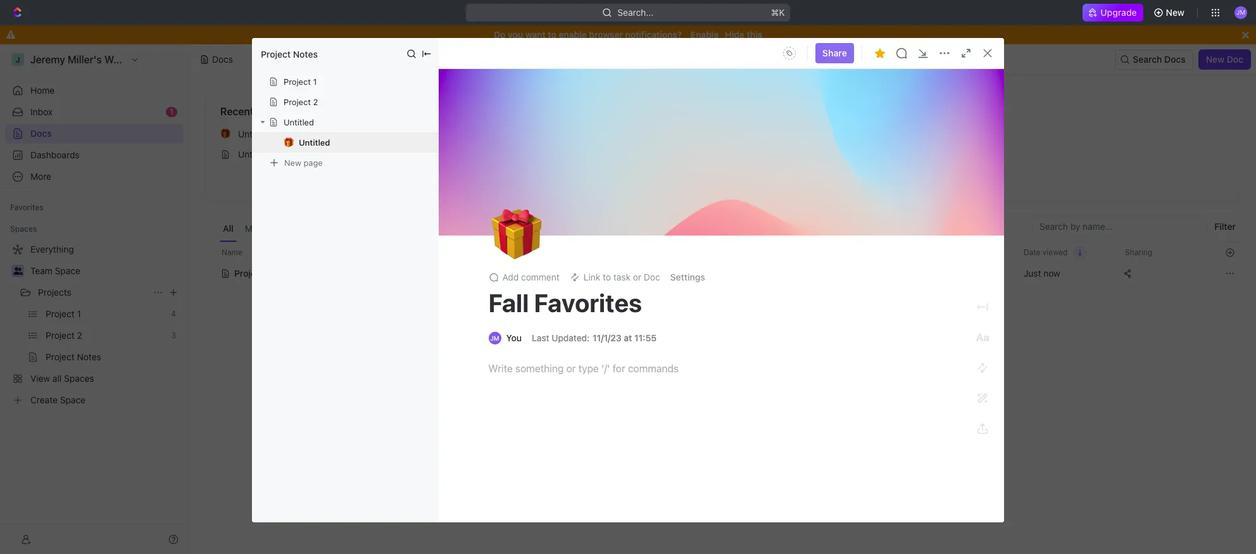 Task type: vqa. For each thing, say whether or not it's contained in the screenshot.
Invite by email (multiple lines and CSV accepted) text field
no



Task type: locate. For each thing, give the bounding box(es) containing it.
add comment
[[503, 271, 560, 282]]

1 horizontal spatial doc
[[1227, 54, 1244, 65]]

doc inside 'dropdown button'
[[644, 271, 660, 282]]

• left 🎁 dropdown button
[[273, 129, 277, 139]]

0 horizontal spatial doc
[[644, 271, 660, 282]]

new inside new button
[[1166, 7, 1185, 18]]

1 horizontal spatial to
[[603, 271, 611, 282]]

2 column header from the left
[[642, 242, 768, 263]]

project notes
[[261, 48, 318, 59], [587, 129, 643, 139], [234, 268, 291, 279]]

project
[[261, 48, 291, 59], [284, 77, 311, 87], [284, 97, 311, 107], [587, 129, 616, 139], [234, 268, 264, 279]]

1 horizontal spatial untitled •
[[936, 129, 975, 139]]

new doc
[[1206, 54, 1244, 65]]

new
[[1166, 7, 1185, 18], [1206, 54, 1225, 65], [284, 157, 301, 168]]

0 vertical spatial project notes
[[261, 48, 318, 59]]

all
[[223, 223, 234, 234]]

untitled
[[284, 117, 314, 127], [238, 129, 270, 139], [936, 129, 968, 139], [299, 137, 330, 148], [238, 149, 270, 160], [936, 149, 968, 160]]

1 horizontal spatial favorites
[[569, 106, 613, 117]]

0 vertical spatial to
[[548, 29, 557, 40]]

jm button
[[1231, 3, 1251, 23]]

doc down jm dropdown button at the right of the page
[[1227, 54, 1244, 65]]

2 • from the left
[[971, 129, 975, 139]]

0 vertical spatial projects
[[662, 268, 695, 279]]

• down me
[[971, 129, 975, 139]]

1 horizontal spatial 1
[[313, 77, 317, 87]]

0 horizontal spatial jm
[[490, 334, 499, 342]]

1 untitled link from the left
[[215, 144, 533, 165]]

0 horizontal spatial untitled •
[[238, 129, 277, 139]]

0 horizontal spatial notes
[[266, 268, 291, 279]]

home
[[30, 85, 55, 96]]

1 horizontal spatial column header
[[642, 242, 768, 263]]

to right want
[[548, 29, 557, 40]]

1 vertical spatial jm
[[490, 334, 499, 342]]

settings
[[670, 271, 705, 282]]

search
[[1133, 54, 1162, 65]]

new up search docs
[[1166, 7, 1185, 18]]

2 row from the top
[[205, 261, 1241, 286]]

new down 🎁 dropdown button
[[284, 157, 301, 168]]

my docs
[[245, 223, 281, 234]]

new right search docs
[[1206, 54, 1225, 65]]

to inside 'dropdown button'
[[603, 271, 611, 282]]

doc right or
[[644, 271, 660, 282]]

•
[[273, 129, 277, 139], [971, 129, 975, 139]]

notes
[[293, 48, 318, 59], [618, 129, 643, 139], [266, 268, 291, 279]]

2 vertical spatial new
[[284, 157, 301, 168]]

this
[[747, 29, 762, 40]]

doc inside button
[[1227, 54, 1244, 65]]

inbox
[[30, 106, 53, 117]]

1 horizontal spatial projects
[[662, 268, 695, 279]]

2
[[313, 97, 318, 107]]

docs right search
[[1165, 54, 1186, 65]]

🎁 untitled
[[284, 137, 330, 148]]

cover
[[918, 214, 941, 225]]

archived
[[483, 223, 520, 234]]

0 vertical spatial jm
[[1237, 8, 1246, 16]]

projects right or
[[662, 268, 695, 279]]

row up title text field
[[205, 261, 1241, 286]]

column header
[[205, 242, 218, 263], [642, 242, 768, 263]]

untitled • down created by me
[[936, 129, 975, 139]]

task
[[614, 271, 631, 282]]

1
[[313, 77, 317, 87], [170, 107, 174, 117]]

2 untitled • from the left
[[936, 129, 975, 139]]

1 • from the left
[[273, 129, 277, 139]]

to right link
[[603, 271, 611, 282]]

docs down inbox on the left top
[[30, 128, 52, 139]]

0 horizontal spatial •
[[273, 129, 277, 139]]

tree containing team space
[[5, 239, 184, 410]]

team space link
[[30, 261, 181, 281]]

1 row from the top
[[205, 242, 1241, 263]]

1 cell from the left
[[205, 262, 218, 285]]

docs
[[212, 54, 233, 65], [1165, 54, 1186, 65], [30, 128, 52, 139], [260, 223, 281, 234]]

2 horizontal spatial notes
[[618, 129, 643, 139]]

0 vertical spatial new
[[1166, 7, 1185, 18]]

untitled • down recent
[[238, 129, 277, 139]]

last
[[532, 332, 549, 343]]

2 vertical spatial project notes
[[234, 268, 291, 279]]

project 2
[[284, 97, 318, 107]]

untitled link
[[215, 144, 533, 165], [913, 144, 1230, 165]]

1 vertical spatial to
[[603, 271, 611, 282]]

0 horizontal spatial 1
[[170, 107, 174, 117]]

0 horizontal spatial favorites
[[10, 203, 44, 212]]

projects down team space on the top of the page
[[38, 287, 71, 298]]

new for new doc
[[1206, 54, 1225, 65]]

cell
[[205, 262, 218, 285], [768, 262, 915, 285], [915, 262, 1016, 285]]

0 horizontal spatial new
[[284, 157, 301, 168]]

reposition
[[823, 214, 868, 225]]

untitled link for created by me
[[913, 144, 1230, 165]]

1 vertical spatial notes
[[618, 129, 643, 139]]

docs right my on the left top of page
[[260, 223, 281, 234]]

0 vertical spatial notes
[[293, 48, 318, 59]]

1 vertical spatial doc
[[644, 271, 660, 282]]

🎁 up "add"
[[491, 204, 542, 264]]

🎁
[[220, 129, 231, 139], [918, 129, 928, 139], [284, 137, 294, 147], [491, 204, 542, 264]]

dropdown menu image
[[780, 43, 800, 63]]

link to task or doc button
[[565, 268, 665, 286]]

table
[[205, 242, 1241, 286]]

1 horizontal spatial notes
[[293, 48, 318, 59]]

projects
[[662, 268, 695, 279], [38, 287, 71, 298]]

by
[[959, 106, 971, 117]]

untitled •
[[238, 129, 277, 139], [936, 129, 975, 139]]

0 horizontal spatial projects
[[38, 287, 71, 298]]

0 horizontal spatial column header
[[205, 242, 218, 263]]

1 horizontal spatial new
[[1166, 7, 1185, 18]]

upgrade link
[[1083, 4, 1143, 22]]

projects inside table
[[662, 268, 695, 279]]

date
[[1024, 247, 1041, 257]]

recent
[[220, 106, 254, 117]]

project 1
[[284, 77, 317, 87]]

11/1/23
[[593, 332, 622, 343]]

1 horizontal spatial jm
[[1237, 8, 1246, 16]]

🎁 down created on the top right
[[918, 129, 928, 139]]

favorites inside button
[[10, 203, 44, 212]]

new button
[[1149, 3, 1192, 23]]

0 vertical spatial doc
[[1227, 54, 1244, 65]]

search...
[[618, 7, 654, 18]]

browser
[[589, 29, 623, 40]]

row
[[205, 242, 1241, 263], [205, 261, 1241, 286]]

table containing project notes
[[205, 242, 1241, 286]]

enable
[[559, 29, 587, 40]]

2 horizontal spatial new
[[1206, 54, 1225, 65]]

tab list
[[220, 217, 523, 242]]

1 vertical spatial new
[[1206, 54, 1225, 65]]

row containing project notes
[[205, 261, 1241, 286]]

docs link
[[5, 123, 184, 144]]

1 untitled • from the left
[[238, 129, 277, 139]]

jm up new doc
[[1237, 8, 1246, 16]]

🎁 down recent
[[220, 129, 231, 139]]

2 vertical spatial notes
[[266, 268, 291, 279]]

new inside new doc button
[[1206, 54, 1225, 65]]

jm left you
[[490, 334, 499, 342]]

0 horizontal spatial untitled link
[[215, 144, 533, 165]]

space
[[55, 265, 80, 276]]

want
[[525, 29, 546, 40]]

change cover button
[[876, 210, 949, 230]]

column header up settings
[[642, 242, 768, 263]]

1 horizontal spatial untitled link
[[913, 144, 1230, 165]]

title text field
[[489, 287, 945, 318]]

tree
[[5, 239, 184, 410]]

🎁 up new page
[[284, 137, 294, 147]]

1 vertical spatial 1
[[170, 107, 174, 117]]

docs up recent
[[212, 54, 233, 65]]

1 vertical spatial projects
[[38, 287, 71, 298]]

row up settings
[[205, 242, 1241, 263]]

new for new page
[[284, 157, 301, 168]]

docs inside search docs button
[[1165, 54, 1186, 65]]

0 horizontal spatial to
[[548, 29, 557, 40]]

dashboards link
[[5, 145, 184, 165]]

Search by name... text field
[[1040, 217, 1200, 236]]

0 vertical spatial favorites
[[569, 106, 613, 117]]

tab list containing all
[[220, 217, 523, 242]]

new for new
[[1166, 7, 1185, 18]]

to
[[548, 29, 557, 40], [603, 271, 611, 282]]

doc
[[1227, 54, 1244, 65], [644, 271, 660, 282]]

1 vertical spatial favorites
[[10, 203, 44, 212]]

1 horizontal spatial •
[[971, 129, 975, 139]]

column header left name
[[205, 242, 218, 263]]

2 untitled link from the left
[[913, 144, 1230, 165]]

my docs button
[[242, 217, 284, 242]]

jm
[[1237, 8, 1246, 16], [490, 334, 499, 342]]



Task type: describe. For each thing, give the bounding box(es) containing it.
viewed
[[1043, 247, 1068, 257]]

sidebar navigation
[[0, 44, 189, 554]]

project notes link
[[564, 124, 882, 144]]

hide
[[725, 29, 745, 40]]

share
[[823, 47, 847, 58]]

assigned
[[432, 223, 471, 234]]

untitled • for recent
[[238, 129, 277, 139]]

enable
[[691, 29, 719, 40]]

change cover
[[884, 214, 941, 225]]

upgrade
[[1101, 7, 1137, 18]]

projects inside sidebar navigation
[[38, 287, 71, 298]]

me
[[973, 106, 988, 117]]

1 vertical spatial project notes
[[587, 129, 643, 139]]

new doc button
[[1199, 49, 1251, 70]]

now
[[1044, 268, 1061, 279]]

archived button
[[479, 217, 523, 242]]

you
[[508, 29, 523, 40]]

🎁 button
[[284, 137, 299, 148]]

name
[[222, 247, 242, 257]]

all button
[[220, 217, 237, 242]]

jm inside dropdown button
[[1237, 8, 1246, 16]]

1 inside sidebar navigation
[[170, 107, 174, 117]]

dashboards
[[30, 149, 80, 160]]

untitled inside 🎁 untitled
[[299, 137, 330, 148]]

🎁 inside 🎁 untitled
[[284, 137, 294, 147]]

• for created by me
[[971, 129, 975, 139]]

updated:
[[552, 332, 590, 343]]

change cover button
[[876, 210, 949, 230]]

favorites button
[[5, 200, 49, 215]]

project inside button
[[234, 268, 264, 279]]

created
[[918, 106, 957, 117]]

project notes button
[[220, 261, 634, 286]]

• for recent
[[273, 129, 277, 139]]

you
[[506, 332, 522, 343]]

my
[[245, 223, 258, 234]]

row containing name
[[205, 242, 1241, 263]]

⌘k
[[771, 7, 785, 18]]

last updated: 11/1/23 at 11:55
[[532, 332, 657, 343]]

project notes inside button
[[234, 268, 291, 279]]

link
[[584, 271, 601, 282]]

projects link
[[38, 282, 148, 303]]

notifications?
[[625, 29, 682, 40]]

link to task or doc
[[584, 271, 660, 282]]

untitled • for created by me
[[936, 129, 975, 139]]

3 cell from the left
[[915, 262, 1016, 285]]

2 cell from the left
[[768, 262, 915, 285]]

user group image
[[13, 267, 22, 275]]

date viewed button
[[1016, 243, 1087, 262]]

search docs
[[1133, 54, 1186, 65]]

do
[[494, 29, 506, 40]]

or
[[633, 271, 642, 282]]

date viewed
[[1024, 247, 1068, 257]]

just now
[[1024, 268, 1061, 279]]

docs inside my docs button
[[260, 223, 281, 234]]

tree inside sidebar navigation
[[5, 239, 184, 410]]

created by me
[[918, 106, 988, 117]]

sharing
[[1125, 247, 1153, 257]]

do you want to enable browser notifications? enable hide this
[[494, 29, 762, 40]]

comment
[[521, 271, 560, 282]]

just
[[1024, 268, 1041, 279]]

page
[[304, 157, 323, 168]]

1 column header from the left
[[205, 242, 218, 263]]

team
[[30, 265, 52, 276]]

11:55
[[635, 332, 657, 343]]

change
[[884, 214, 916, 225]]

0 vertical spatial 1
[[313, 77, 317, 87]]

untitled link for recent
[[215, 144, 533, 165]]

assigned button
[[429, 217, 474, 242]]

search docs button
[[1115, 49, 1194, 70]]

notes inside button
[[266, 268, 291, 279]]

docs inside docs link
[[30, 128, 52, 139]]

at
[[624, 332, 632, 343]]

team space
[[30, 265, 80, 276]]

home link
[[5, 80, 184, 101]]

reposition button
[[816, 210, 876, 230]]

new page
[[284, 157, 323, 168]]

spaces
[[10, 224, 37, 234]]

add
[[503, 271, 519, 282]]



